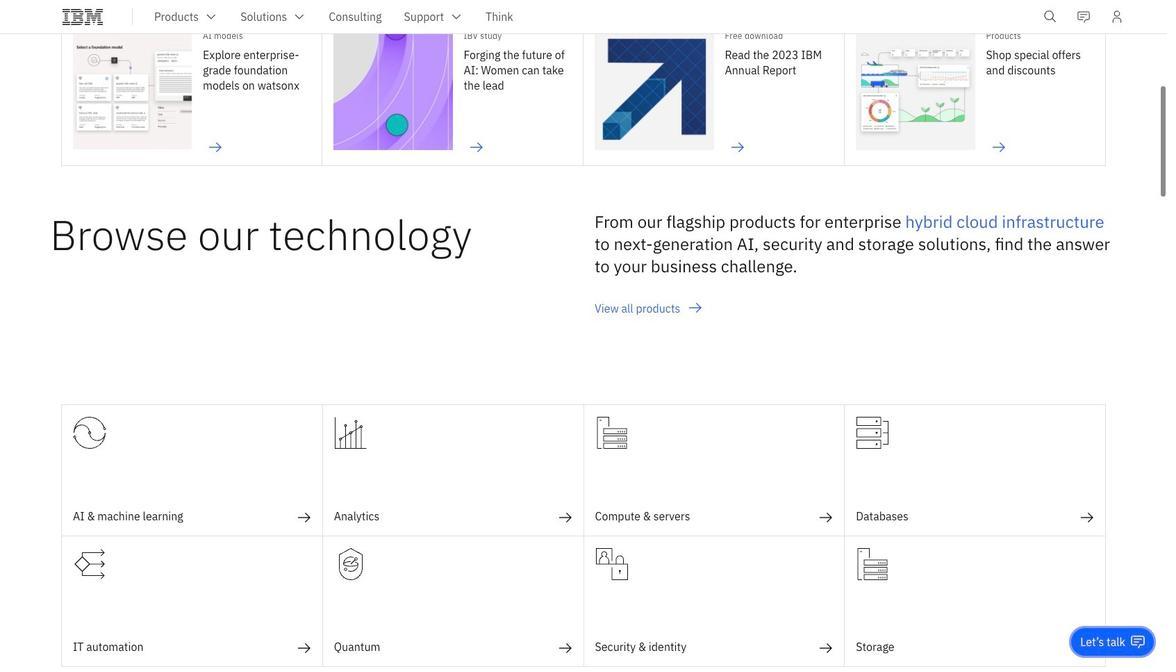 Task type: describe. For each thing, give the bounding box(es) containing it.
let's talk element
[[1081, 634, 1126, 650]]



Task type: vqa. For each thing, say whether or not it's contained in the screenshot.
Open the chat window IMAGE
no



